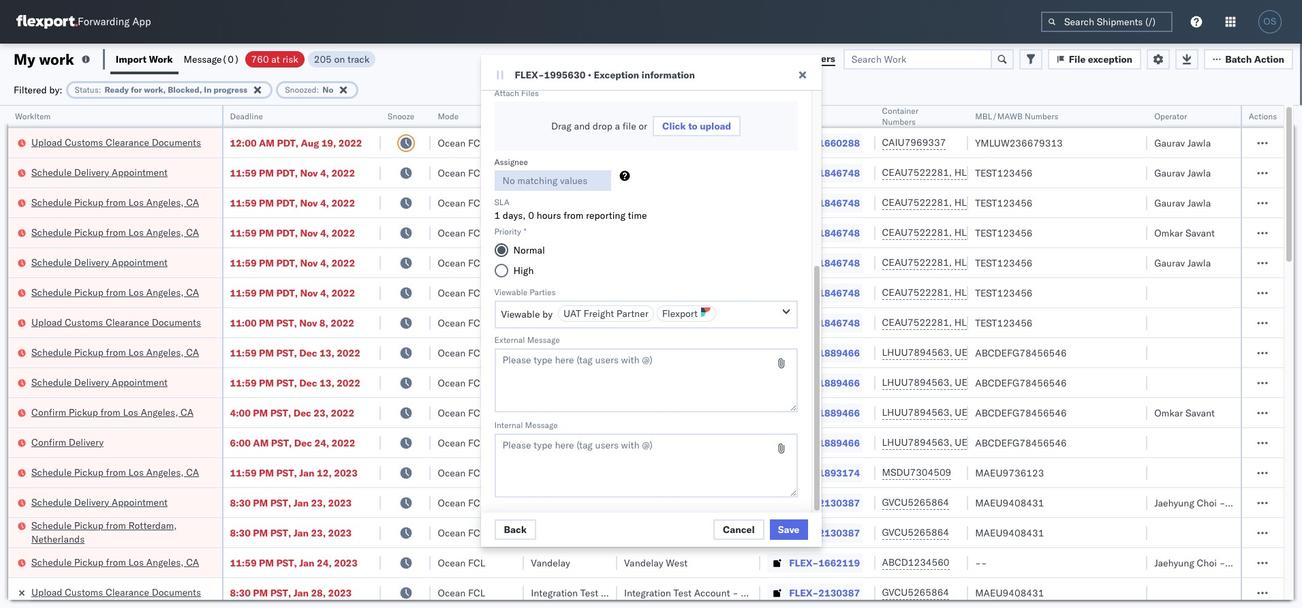 Task type: vqa. For each thing, say whether or not it's contained in the screenshot.
Angeles, inside Button
yes



Task type: describe. For each thing, give the bounding box(es) containing it.
reporting
[[586, 209, 626, 222]]

2 8:30 from the top
[[230, 527, 251, 539]]

11:59 pm pdt, nov 4, 2022 for fourth the schedule pickup from los angeles, ca link from the bottom of the page
[[230, 287, 355, 299]]

normal
[[514, 244, 545, 256]]

delivery for second schedule delivery appointment link from the top
[[74, 256, 109, 268]]

internal
[[495, 420, 523, 430]]

uetu5238478 for confirm pickup from los angeles, ca
[[955, 406, 1022, 419]]

9 fcl from the top
[[468, 377, 486, 389]]

forwarding
[[78, 15, 130, 28]]

choi
[[1197, 497, 1217, 509]]

11:59 pm pst, dec 13, 2022 for schedule delivery appointment
[[230, 377, 361, 389]]

nov for 1st schedule delivery appointment link from the top
[[300, 167, 318, 179]]

my work
[[14, 49, 74, 69]]

pst, down 6:00 am pst, dec 24, 2022 at left
[[276, 467, 297, 479]]

6 test123456 from the top
[[976, 317, 1033, 329]]

clearance for 1st upload customs clearance documents button from the top
[[106, 136, 149, 148]]

5 1846748 from the top
[[819, 287, 860, 299]]

11 ocean fcl from the top
[[438, 437, 486, 449]]

3 jawla from the top
[[1188, 197, 1212, 209]]

in
[[204, 84, 212, 94]]

consignee inside button
[[624, 111, 664, 121]]

3 ceau7522281, hlxu6269489, hlxu8034992 from the top
[[882, 226, 1094, 239]]

flex-1660288
[[790, 137, 860, 149]]

12:00
[[230, 137, 257, 149]]

priority *
[[495, 226, 527, 237]]

2 schedule pickup from los angeles, ca link from the top
[[31, 225, 199, 239]]

savant for ceau7522281, hlxu6269489, hlxu8034992
[[1186, 227, 1215, 239]]

abcd1234560
[[882, 556, 950, 569]]

6 schedule pickup from los angeles, ca from the top
[[31, 556, 199, 568]]

4 schedule pickup from los angeles, ca button from the top
[[31, 345, 199, 360]]

confirm pickup from los angeles, ca button
[[31, 405, 194, 420]]

action
[[1255, 53, 1285, 65]]

2 flex-1889466 from the top
[[790, 377, 860, 389]]

customs for 1st upload customs clearance documents button from the bottom of the page
[[65, 316, 103, 328]]

3 gaurav jawla from the top
[[1155, 197, 1212, 209]]

ready
[[105, 84, 129, 94]]

schedule for 5th the schedule pickup from los angeles, ca link from the top of the page
[[31, 466, 72, 478]]

abcdefg78456546 for schedule pickup from los angeles, ca
[[976, 347, 1067, 359]]

cancel
[[723, 524, 755, 536]]

1662119
[[819, 557, 860, 569]]

schedule pickup from rotterdam, netherlands link
[[31, 518, 204, 546]]

2 11:59 pm pdt, nov 4, 2022 from the top
[[230, 197, 355, 209]]

8,
[[320, 317, 328, 329]]

4, for 5th the schedule pickup from los angeles, ca link from the bottom of the page
[[320, 227, 329, 239]]

4 lhuu7894563, uetu5238478 from the top
[[882, 436, 1022, 449]]

gaurav jawla for first upload customs clearance documents link
[[1155, 137, 1212, 149]]

ca for first schedule pickup from los angeles, ca button from the bottom of the page
[[186, 556, 199, 568]]

from for 3rd the schedule pickup from los angeles, ca link from the bottom of the page
[[106, 346, 126, 358]]

7 fcl from the top
[[468, 317, 486, 329]]

1889466 for 11:59 pm pst, dec 13, 2022
[[819, 347, 860, 359]]

abcdefg78456546 for confirm pickup from los angeles, ca
[[976, 407, 1067, 419]]

risk
[[282, 53, 298, 65]]

schedule for 3rd the schedule pickup from los angeles, ca link from the bottom of the page
[[31, 346, 72, 358]]

3 upload from the top
[[31, 586, 62, 598]]

attach
[[495, 88, 519, 98]]

2 4, from the top
[[320, 197, 329, 209]]

batch
[[1226, 53, 1253, 65]]

parties
[[530, 287, 556, 297]]

6 ceau7522281, from the top
[[882, 316, 952, 329]]

5 schedule pickup from los angeles, ca link from the top
[[31, 465, 199, 479]]

and
[[574, 120, 590, 132]]

13 fcl from the top
[[468, 497, 486, 509]]

cancel button
[[714, 519, 765, 540]]

4 resize handle column header from the left
[[508, 106, 524, 608]]

from for 5th the schedule pickup from los angeles, ca link from the bottom of the page
[[106, 226, 126, 238]]

consignee button
[[618, 108, 747, 122]]

test123456 for 1st schedule delivery appointment link from the top
[[976, 167, 1033, 179]]

2 1846748 from the top
[[819, 197, 860, 209]]

5 schedule pickup from los angeles, ca button from the top
[[31, 465, 199, 480]]

gaurav jawla for 1st schedule delivery appointment link from the top
[[1155, 167, 1212, 179]]

workitem
[[15, 111, 51, 121]]

1 ocean fcl from the top
[[438, 137, 486, 149]]

3 schedule delivery appointment button from the top
[[31, 375, 168, 390]]

appointment for 4th schedule delivery appointment link from the top
[[112, 496, 168, 508]]

priority
[[495, 226, 521, 237]]

3 1846748 from the top
[[819, 227, 860, 239]]

3 8:30 from the top
[[230, 587, 251, 599]]

deadline button
[[223, 108, 367, 122]]

schedule for fourth the schedule pickup from los angeles, ca link from the bottom of the page
[[31, 286, 72, 298]]

assignee
[[495, 157, 528, 167]]

from for fourth the schedule pickup from los angeles, ca link from the bottom of the page
[[106, 286, 126, 298]]

uat freight partner button
[[558, 305, 654, 322]]

2 account from the top
[[694, 527, 730, 539]]

delivery for 4th schedule delivery appointment link from the top
[[74, 496, 109, 508]]

by:
[[49, 84, 62, 96]]

drag and drop a file or
[[551, 120, 648, 132]]

: for status
[[99, 84, 101, 94]]

click to upload button
[[653, 116, 741, 136]]

from for confirm pickup from los angeles, ca link
[[101, 406, 121, 418]]

nov for fourth the schedule pickup from los angeles, ca link from the bottom of the page
[[300, 287, 318, 299]]

am for pdt,
[[259, 137, 275, 149]]

operator
[[1155, 111, 1188, 121]]

dec up 11:59 pm pst, jan 12, 2023
[[294, 437, 312, 449]]

lhuu7894563, uetu5238478 for schedule delivery appointment
[[882, 376, 1022, 389]]

10 ocean fcl from the top
[[438, 407, 486, 419]]

3 integration test account - karl lagerfeld from the top
[[624, 587, 802, 599]]

1 schedule pickup from los angeles, ca from the top
[[31, 196, 199, 208]]

3 2130387 from the top
[[819, 587, 860, 599]]

angeles, for fourth the schedule pickup from los angeles, ca link from the bottom of the page
[[146, 286, 184, 298]]

2 flex-1846748 from the top
[[790, 197, 860, 209]]

4 abcdefg78456546 from the top
[[976, 437, 1067, 449]]

4 ceau7522281, hlxu6269489, hlxu8034992 from the top
[[882, 256, 1094, 269]]

forwarding app
[[78, 15, 151, 28]]

2 vertical spatial 23,
[[311, 527, 326, 539]]

2 11:59 from the top
[[230, 197, 257, 209]]

file
[[1069, 53, 1086, 65]]

1 schedule delivery appointment link from the top
[[31, 165, 168, 179]]

4 schedule delivery appointment button from the top
[[31, 495, 168, 510]]

pdt, for 5th the schedule pickup from los angeles, ca link from the bottom of the page
[[276, 227, 298, 239]]

2023 right 12,
[[334, 467, 358, 479]]

1 resize handle column header from the left
[[206, 106, 222, 608]]

3 upload customs clearance documents from the top
[[31, 586, 201, 598]]

rotterdam,
[[128, 519, 177, 531]]

Search Shipments (/) text field
[[1042, 12, 1173, 32]]

3 lagerfeld from the top
[[761, 587, 802, 599]]

gaurav for first upload customs clearance documents link
[[1155, 137, 1186, 149]]

drop
[[593, 120, 613, 132]]

3 gaurav from the top
[[1155, 197, 1186, 209]]

test123456 for second schedule delivery appointment link from the top
[[976, 257, 1033, 269]]

16 fcl from the top
[[468, 587, 486, 599]]

from for sixth the schedule pickup from los angeles, ca link from the top of the page
[[106, 556, 126, 568]]

or
[[639, 120, 648, 132]]

uetu5238478 for schedule delivery appointment
[[955, 376, 1022, 389]]

snooze
[[388, 111, 415, 121]]

2 ocean fcl from the top
[[438, 167, 486, 179]]

jan up 28,
[[300, 557, 315, 569]]

5 schedule pickup from los angeles, ca from the top
[[31, 466, 199, 478]]

Please type here (tag users with @) text field
[[495, 434, 798, 498]]

los for fifth schedule pickup from los angeles, ca button
[[128, 466, 144, 478]]

no
[[323, 84, 334, 94]]

2 karl from the top
[[741, 527, 759, 539]]

uetu5238478 for schedule pickup from los angeles, ca
[[955, 346, 1022, 359]]

1
[[495, 209, 500, 222]]

6 schedule pickup from los angeles, ca link from the top
[[31, 555, 199, 569]]

mbl/mawb
[[976, 111, 1023, 121]]

confirm pickup from los angeles, ca link
[[31, 405, 194, 419]]

work
[[149, 53, 173, 65]]

6 1846748 from the top
[[819, 317, 860, 329]]

pst, up 11:59 pm pst, jan 24, 2023
[[270, 527, 291, 539]]

save
[[778, 524, 800, 536]]

lhuu7894563, uetu5238478 for confirm pickup from los angeles, ca
[[882, 406, 1022, 419]]

5 ocean fcl from the top
[[438, 257, 486, 269]]

abcdefg78456546 for schedule delivery appointment
[[976, 377, 1067, 389]]

ca for third schedule pickup from los angeles, ca button
[[186, 286, 199, 298]]

from for 1st the schedule pickup from los angeles, ca link
[[106, 196, 126, 208]]

batch action button
[[1205, 49, 1294, 69]]

3 hlxu8034992 from the top
[[1027, 226, 1094, 239]]

6 ceau7522281, hlxu6269489, hlxu8034992 from the top
[[882, 316, 1094, 329]]

aug
[[301, 137, 319, 149]]

schedule for 1st schedule delivery appointment link from the top
[[31, 166, 72, 178]]

2023 up 8:30 pm pst, jan 28, 2023
[[334, 557, 358, 569]]

ca for confirm pickup from los angeles, ca "button"
[[181, 406, 194, 418]]

3 flex-2130387 from the top
[[790, 587, 860, 599]]

schedule for 4th schedule delivery appointment link from the top
[[31, 496, 72, 508]]

4 11:59 from the top
[[230, 257, 257, 269]]

save button
[[770, 519, 808, 540]]

ca for fifth schedule pickup from los angeles, ca button from the bottom
[[186, 226, 199, 238]]

confirm delivery button
[[31, 435, 104, 450]]

•
[[588, 69, 592, 81]]

a
[[615, 120, 620, 132]]

filtered
[[14, 84, 47, 96]]

schedule for second schedule delivery appointment link from the top
[[31, 256, 72, 268]]

jawla for 1st schedule delivery appointment link from the top
[[1188, 167, 1212, 179]]

2 maeu9408431 from the top
[[976, 527, 1045, 539]]

11:59 pm pdt, nov 4, 2022 for 5th the schedule pickup from los angeles, ca link from the bottom of the page
[[230, 227, 355, 239]]

3 schedule pickup from los angeles, ca link from the top
[[31, 285, 199, 299]]

name
[[555, 111, 577, 121]]

(0)
[[222, 53, 240, 65]]

actions
[[1249, 111, 1278, 121]]

2022 for first upload customs clearance documents link
[[339, 137, 362, 149]]

4, for fourth the schedule pickup from los angeles, ca link from the bottom of the page
[[320, 287, 329, 299]]

angeles, for 5th the schedule pickup from los angeles, ca link from the top of the page
[[146, 466, 184, 478]]

2 schedule delivery appointment link from the top
[[31, 255, 168, 269]]

4 schedule delivery appointment link from the top
[[31, 495, 168, 509]]

confirm pickup from los angeles, ca
[[31, 406, 194, 418]]

track
[[348, 53, 370, 65]]

2 gvcu5265864 from the top
[[882, 526, 950, 539]]

client name button
[[524, 108, 604, 122]]

2022 for second schedule delivery appointment link from the top
[[332, 257, 355, 269]]

angeles, for 3rd the schedule pickup from los angeles, ca link from the bottom of the page
[[146, 346, 184, 358]]

2022 for 5th the schedule pickup from los angeles, ca link from the bottom of the page
[[332, 227, 355, 239]]

pst, down 4:00 pm pst, dec 23, 2022
[[271, 437, 292, 449]]

schedule delivery appointment for second schedule delivery appointment link from the top
[[31, 256, 168, 268]]

hlxu6269489, for fourth the schedule pickup from los angeles, ca link from the bottom of the page
[[955, 286, 1025, 299]]

click
[[663, 120, 686, 132]]

1893174
[[819, 467, 860, 479]]

1 gvcu5265864 from the top
[[882, 496, 950, 509]]

7 resize handle column header from the left
[[859, 106, 876, 608]]

flexport demo consignee
[[531, 137, 643, 149]]

pst, up 4:00 pm pst, dec 23, 2022
[[276, 377, 297, 389]]

5 flex-1846748 from the top
[[790, 287, 860, 299]]

schedule for 3rd schedule delivery appointment link
[[31, 376, 72, 388]]

confirm delivery
[[31, 436, 104, 448]]

14 ocean fcl from the top
[[438, 527, 486, 539]]

2022 for 1st schedule delivery appointment link from the top
[[332, 167, 355, 179]]

5 ceau7522281, hlxu6269489, hlxu8034992 from the top
[[882, 286, 1094, 299]]

1 flex-2130387 from the top
[[790, 497, 860, 509]]

uat
[[564, 307, 581, 320]]

11:59 pm pst, jan 24, 2023
[[230, 557, 358, 569]]

deadline
[[230, 111, 263, 121]]

schedule pickup from rotterdam, netherlands button
[[31, 518, 204, 547]]

flex-1893174
[[790, 467, 860, 479]]

pickup inside schedule pickup from rotterdam, netherlands
[[74, 519, 104, 531]]

2 ceau7522281, from the top
[[882, 196, 952, 209]]

mbl/mawb numbers
[[976, 111, 1059, 121]]

0 vertical spatial message
[[184, 53, 222, 65]]

4, for second schedule delivery appointment link from the top
[[320, 257, 329, 269]]

10 resize handle column header from the left
[[1225, 106, 1241, 608]]

1 karl from the top
[[741, 497, 759, 509]]

am for pst,
[[253, 437, 269, 449]]

*
[[524, 226, 527, 237]]

2 hlxu6269489, from the top
[[955, 196, 1025, 209]]

customs for 1st upload customs clearance documents button from the top
[[65, 136, 103, 148]]

2023 up 11:59 pm pst, jan 24, 2023
[[328, 527, 352, 539]]

11 fcl from the top
[[468, 437, 486, 449]]

flexport button
[[657, 305, 717, 322]]

6 fcl from the top
[[468, 287, 486, 299]]

upload for 1st upload customs clearance documents button from the bottom of the page
[[31, 316, 62, 328]]

1 lagerfeld from the top
[[761, 497, 802, 509]]

6:00 am pst, dec 24, 2022
[[230, 437, 355, 449]]

1 vertical spatial --
[[976, 557, 987, 569]]

14 fcl from the top
[[468, 527, 486, 539]]

message (0)
[[184, 53, 240, 65]]

appointment for second schedule delivery appointment link from the top
[[112, 256, 168, 268]]

los for 4th schedule pickup from los angeles, ca button
[[128, 346, 144, 358]]

11:59 pm pdt, nov 4, 2022 for 1st schedule delivery appointment link from the top
[[230, 167, 355, 179]]

3 flex-1846748 from the top
[[790, 227, 860, 239]]

documents for second upload customs clearance documents link from the bottom
[[152, 316, 201, 328]]

2022 for fourth the schedule pickup from los angeles, ca link from the bottom of the page
[[332, 287, 355, 299]]

3 resize handle column header from the left
[[415, 106, 431, 608]]



Task type: locate. For each thing, give the bounding box(es) containing it.
2 abcdefg78456546 from the top
[[976, 377, 1067, 389]]

0 vertical spatial confirm
[[31, 406, 66, 418]]

0 vertical spatial 8:30
[[230, 497, 251, 509]]

2 vertical spatial upload customs clearance documents
[[31, 586, 201, 598]]

-
[[624, 137, 630, 149], [630, 137, 636, 149], [733, 497, 739, 509], [1220, 497, 1226, 509], [733, 527, 739, 539], [976, 557, 982, 569], [982, 557, 987, 569], [733, 587, 739, 599]]

viewable for viewable by
[[501, 308, 540, 320]]

3 ceau7522281, from the top
[[882, 226, 952, 239]]

13, down 8,
[[320, 347, 335, 359]]

gvcu5265864 down abcd1234560
[[882, 586, 950, 599]]

angeles, inside "button"
[[141, 406, 178, 418]]

0 vertical spatial karl
[[741, 497, 759, 509]]

4 1846748 from the top
[[819, 257, 860, 269]]

hlxu6269489,
[[955, 166, 1025, 179], [955, 196, 1025, 209], [955, 226, 1025, 239], [955, 256, 1025, 269], [955, 286, 1025, 299], [955, 316, 1025, 329]]

flex-1846748 button
[[768, 163, 863, 182], [768, 163, 863, 182], [768, 193, 863, 212], [768, 193, 863, 212], [768, 223, 863, 242], [768, 223, 863, 242], [768, 253, 863, 272], [768, 253, 863, 272], [768, 283, 863, 302], [768, 283, 863, 302], [768, 313, 863, 332], [768, 313, 863, 332]]

lagerfeld up 'save' button
[[761, 497, 802, 509]]

2 vertical spatial message
[[525, 420, 558, 430]]

omkar for ceau7522281, hlxu6269489, hlxu8034992
[[1155, 227, 1184, 239]]

2 vertical spatial flex-2130387
[[790, 587, 860, 599]]

1 vertical spatial upload
[[31, 316, 62, 328]]

karl down cancel button
[[741, 587, 759, 599]]

11:59 pm pst, dec 13, 2022 up 4:00 pm pst, dec 23, 2022
[[230, 377, 361, 389]]

schedule delivery appointment for 4th schedule delivery appointment link from the top
[[31, 496, 168, 508]]

flex-2130387
[[790, 497, 860, 509], [790, 527, 860, 539], [790, 587, 860, 599]]

2 vertical spatial lagerfeld
[[761, 587, 802, 599]]

from inside "button"
[[101, 406, 121, 418]]

high
[[514, 264, 534, 277]]

6 resize handle column header from the left
[[745, 106, 761, 608]]

4 schedule pickup from los angeles, ca from the top
[[31, 346, 199, 358]]

to right the click
[[689, 120, 698, 132]]

12 fcl from the top
[[468, 467, 486, 479]]

los for first schedule pickup from los angeles, ca button from the bottom of the page
[[128, 556, 144, 568]]

6 11:59 from the top
[[230, 347, 257, 359]]

2 resize handle column header from the left
[[365, 106, 381, 608]]

1 vertical spatial 8:30 pm pst, jan 23, 2023
[[230, 527, 352, 539]]

dec for schedule delivery appointment
[[300, 377, 317, 389]]

documents for third upload customs clearance documents link
[[152, 586, 201, 598]]

1 horizontal spatial to
[[762, 52, 771, 65]]

8:30 pm pst, jan 23, 2023 up 11:59 pm pst, jan 24, 2023
[[230, 527, 352, 539]]

1 vertical spatial flex-2130387
[[790, 527, 860, 539]]

viewable down the high
[[495, 287, 528, 297]]

gaurav
[[1155, 137, 1186, 149], [1155, 167, 1186, 179], [1155, 197, 1186, 209], [1155, 257, 1186, 269]]

2 vertical spatial 2130387
[[819, 587, 860, 599]]

1 vertical spatial maeu9408431
[[976, 527, 1045, 539]]

1 vertical spatial clearance
[[106, 316, 149, 328]]

file
[[623, 120, 636, 132]]

5 schedule from the top
[[31, 286, 72, 298]]

integration test account - karl lagerfeld up cancel button
[[624, 497, 802, 509]]

1 2130387 from the top
[[819, 497, 860, 509]]

dec up 4:00 pm pst, dec 23, 2022
[[300, 377, 317, 389]]

-- right abcd1234560
[[976, 557, 987, 569]]

consignee down a
[[597, 137, 643, 149]]

workitem button
[[8, 108, 208, 122]]

jawla for first upload customs clearance documents link
[[1188, 137, 1212, 149]]

schedule inside schedule pickup from rotterdam, netherlands
[[31, 519, 72, 531]]

schedule for 1st the schedule pickup from los angeles, ca link
[[31, 196, 72, 208]]

5 11:59 from the top
[[230, 287, 257, 299]]

flexport for flexport demo consignee
[[531, 137, 567, 149]]

1 documents from the top
[[152, 136, 201, 148]]

0
[[528, 209, 534, 222]]

message up the in
[[184, 53, 222, 65]]

attach files
[[495, 88, 539, 98]]

6 schedule from the top
[[31, 346, 72, 358]]

0 vertical spatial flexport
[[531, 137, 567, 149]]

flexport for flexport
[[662, 307, 698, 320]]

4 schedule from the top
[[31, 256, 72, 268]]

2 8:30 pm pst, jan 23, 2023 from the top
[[230, 527, 352, 539]]

flex-2130387 down flex-1893174
[[790, 497, 860, 509]]

los for 1st schedule pickup from los angeles, ca button from the top
[[128, 196, 144, 208]]

ceau7522281,
[[882, 166, 952, 179], [882, 196, 952, 209], [882, 226, 952, 239], [882, 256, 952, 269], [882, 286, 952, 299], [882, 316, 952, 329]]

jan left 28,
[[294, 587, 309, 599]]

viewable by
[[501, 308, 553, 320]]

9 schedule from the top
[[31, 496, 72, 508]]

lhuu7894563, for confirm pickup from los angeles, ca
[[882, 406, 953, 419]]

demo
[[569, 137, 595, 149]]

1889466 for 6:00 am pst, dec 24, 2022
[[819, 437, 860, 449]]

schedule for sixth the schedule pickup from los angeles, ca link from the top of the page
[[31, 556, 72, 568]]

from inside schedule pickup from rotterdam, netherlands
[[106, 519, 126, 531]]

1 integration test account - karl lagerfeld from the top
[[624, 497, 802, 509]]

2022 for 3rd the schedule pickup from los angeles, ca link from the bottom of the page
[[337, 347, 361, 359]]

numbers inside container numbers
[[882, 117, 916, 127]]

ca for fifth schedule pickup from los angeles, ca button
[[186, 466, 199, 478]]

pdt, for fourth the schedule pickup from los angeles, ca link from the bottom of the page
[[276, 287, 298, 299]]

11:59 pm pst, jan 12, 2023
[[230, 467, 358, 479]]

0 vertical spatial viewable
[[495, 287, 528, 297]]

6 schedule pickup from los angeles, ca button from the top
[[31, 555, 199, 570]]

2 vandelay from the left
[[624, 557, 664, 569]]

2022 for 3rd schedule delivery appointment link
[[337, 377, 361, 389]]

2130387
[[819, 497, 860, 509], [819, 527, 860, 539], [819, 587, 860, 599]]

agent
[[1278, 497, 1303, 509]]

upload customs clearance documents for 1st upload customs clearance documents button from the bottom of the page
[[31, 316, 201, 328]]

1 schedule pickup from los angeles, ca button from the top
[[31, 195, 199, 210]]

2 omkar from the top
[[1155, 407, 1184, 419]]

0 vertical spatial 8:30 pm pst, jan 23, 2023
[[230, 497, 352, 509]]

batch action
[[1226, 53, 1285, 65]]

schedule delivery appointment link
[[31, 165, 168, 179], [31, 255, 168, 269], [31, 375, 168, 389], [31, 495, 168, 509]]

0 vertical spatial 11:59 pm pst, dec 13, 2022
[[230, 347, 361, 359]]

2 customs from the top
[[65, 316, 103, 328]]

vandelay for vandelay
[[531, 557, 571, 569]]

message for internal message
[[525, 420, 558, 430]]

10 fcl from the top
[[468, 407, 486, 419]]

2023 down 12,
[[328, 497, 352, 509]]

maeu9408431
[[976, 497, 1045, 509], [976, 527, 1045, 539], [976, 587, 1045, 599]]

1 horizontal spatial numbers
[[1025, 111, 1059, 121]]

pickup inside "button"
[[69, 406, 98, 418]]

viewable parties
[[495, 287, 556, 297]]

1 vertical spatial 24,
[[317, 557, 332, 569]]

1 vertical spatial upload customs clearance documents
[[31, 316, 201, 328]]

6:00
[[230, 437, 251, 449]]

1 vertical spatial savant
[[1186, 407, 1215, 419]]

pst, down 11:59 pm pst, jan 24, 2023
[[270, 587, 291, 599]]

am right 6:00
[[253, 437, 269, 449]]

Search Work text field
[[844, 49, 992, 69]]

0 vertical spatial to
[[762, 52, 771, 65]]

2 confirm from the top
[[31, 436, 66, 448]]

west
[[666, 557, 688, 569]]

am right '12:00'
[[259, 137, 275, 149]]

1 vertical spatial 8:30
[[230, 527, 251, 539]]

delivery for 3rd schedule delivery appointment link
[[74, 376, 109, 388]]

gaurav for 1st schedule delivery appointment link from the top
[[1155, 167, 1186, 179]]

23, for confirm pickup from los angeles, ca
[[314, 407, 329, 419]]

status : ready for work, blocked, in progress
[[75, 84, 248, 94]]

1889466 for 4:00 pm pst, dec 23, 2022
[[819, 407, 860, 419]]

1 upload customs clearance documents link from the top
[[31, 135, 201, 149]]

jan up 11:59 pm pst, jan 24, 2023
[[294, 527, 309, 539]]

11 schedule from the top
[[31, 556, 72, 568]]

0 vertical spatial maeu9408431
[[976, 497, 1045, 509]]

pst, up 6:00 am pst, dec 24, 2022 at left
[[270, 407, 291, 419]]

2 vertical spatial clearance
[[106, 586, 149, 598]]

to for reset
[[762, 52, 771, 65]]

pst, up 8:30 pm pst, jan 28, 2023
[[276, 557, 297, 569]]

1 vertical spatial upload customs clearance documents button
[[31, 315, 201, 330]]

0 horizontal spatial vandelay
[[531, 557, 571, 569]]

gvcu5265864 down msdu7304509 in the bottom of the page
[[882, 496, 950, 509]]

24, for 2023
[[317, 557, 332, 569]]

pdt, for second schedule delivery appointment link from the top
[[276, 257, 298, 269]]

0 vertical spatial account
[[694, 497, 730, 509]]

delivery inside confirm delivery link
[[69, 436, 104, 448]]

confirm delivery link
[[31, 435, 104, 449]]

gaurav for second schedule delivery appointment link from the top
[[1155, 257, 1186, 269]]

freight
[[584, 307, 614, 320]]

3 appointment from the top
[[112, 376, 168, 388]]

760
[[251, 53, 269, 65]]

numbers down container
[[882, 117, 916, 127]]

flexport inside button
[[662, 307, 698, 320]]

12 ocean fcl from the top
[[438, 467, 486, 479]]

1 savant from the top
[[1186, 227, 1215, 239]]

resize handle column header
[[206, 106, 222, 608], [365, 106, 381, 608], [415, 106, 431, 608], [508, 106, 524, 608], [601, 106, 618, 608], [745, 106, 761, 608], [859, 106, 876, 608], [952, 106, 969, 608], [1132, 106, 1148, 608], [1225, 106, 1241, 608], [1268, 106, 1284, 608]]

2 lagerfeld from the top
[[761, 527, 802, 539]]

: for snoozed
[[317, 84, 319, 94]]

2 vertical spatial documents
[[152, 586, 201, 598]]

0 vertical spatial --
[[624, 137, 636, 149]]

jan left 12,
[[300, 467, 315, 479]]

back button
[[495, 519, 537, 540]]

delivery for 1st schedule delivery appointment link from the top
[[74, 166, 109, 178]]

1 vertical spatial integration
[[624, 527, 671, 539]]

2 vertical spatial maeu9408431
[[976, 587, 1045, 599]]

flexport down drag
[[531, 137, 567, 149]]

container
[[882, 106, 919, 116]]

container numbers button
[[876, 103, 955, 127]]

consignee right a
[[624, 111, 664, 121]]

vandelay down back 'button'
[[531, 557, 571, 569]]

2 1889466 from the top
[[819, 377, 860, 389]]

8 11:59 from the top
[[230, 467, 257, 479]]

message down by
[[527, 335, 560, 345]]

0 vertical spatial documents
[[152, 136, 201, 148]]

11:00 pm pst, nov 8, 2022
[[230, 317, 354, 329]]

1 flex-1846748 from the top
[[790, 167, 860, 179]]

ca for 1st schedule pickup from los angeles, ca button from the top
[[186, 196, 199, 208]]

los for third schedule pickup from los angeles, ca button
[[128, 286, 144, 298]]

jan down 11:59 pm pst, jan 12, 2023
[[294, 497, 309, 509]]

schedule pickup from los angeles, ca
[[31, 196, 199, 208], [31, 226, 199, 238], [31, 286, 199, 298], [31, 346, 199, 358], [31, 466, 199, 478], [31, 556, 199, 568]]

24, up 12,
[[315, 437, 329, 449]]

0 vertical spatial integration test account - karl lagerfeld
[[624, 497, 802, 509]]

1 vertical spatial am
[[253, 437, 269, 449]]

1 vertical spatial upload customs clearance documents link
[[31, 315, 201, 329]]

1 1846748 from the top
[[819, 167, 860, 179]]

clearance for 1st upload customs clearance documents button from the bottom of the page
[[106, 316, 149, 328]]

4 schedule pickup from los angeles, ca link from the top
[[31, 345, 199, 359]]

24, for 2022
[[315, 437, 329, 449]]

1 upload from the top
[[31, 136, 62, 148]]

upload customs clearance documents for 1st upload customs clearance documents button from the top
[[31, 136, 201, 148]]

numbers for container numbers
[[882, 117, 916, 127]]

1 vertical spatial 2130387
[[819, 527, 860, 539]]

to
[[762, 52, 771, 65], [689, 120, 698, 132]]

2 schedule from the top
[[31, 196, 72, 208]]

omkar
[[1155, 227, 1184, 239], [1155, 407, 1184, 419]]

1 vertical spatial omkar
[[1155, 407, 1184, 419]]

0 horizontal spatial :
[[99, 84, 101, 94]]

1 vertical spatial integration test account - karl lagerfeld
[[624, 527, 802, 539]]

gvcu5265864
[[882, 496, 950, 509], [882, 526, 950, 539], [882, 586, 950, 599]]

app
[[132, 15, 151, 28]]

2 vertical spatial account
[[694, 587, 730, 599]]

documents for first upload customs clearance documents link
[[152, 136, 201, 148]]

on
[[334, 53, 345, 65]]

flex-2130387 up flex-1662119
[[790, 527, 860, 539]]

0 vertical spatial gvcu5265864
[[882, 496, 950, 509]]

jawla for second schedule delivery appointment link from the top
[[1188, 257, 1212, 269]]

flexport. image
[[16, 15, 78, 29]]

1 maeu9408431 from the top
[[976, 497, 1045, 509]]

4 hlxu6269489, from the top
[[955, 256, 1025, 269]]

maeu9736123
[[976, 467, 1045, 479]]

13, up 4:00 pm pst, dec 23, 2022
[[320, 377, 335, 389]]

from for schedule pickup from rotterdam, netherlands link in the left of the page
[[106, 519, 126, 531]]

default
[[773, 52, 806, 65]]

8:30 down 11:59 pm pst, jan 24, 2023
[[230, 587, 251, 599]]

2 vertical spatial upload
[[31, 586, 62, 598]]

4 test123456 from the top
[[976, 257, 1033, 269]]

delivery for confirm delivery link
[[69, 436, 104, 448]]

8:30 pm pst, jan 23, 2023 down 11:59 pm pst, jan 12, 2023
[[230, 497, 352, 509]]

1 vertical spatial consignee
[[597, 137, 643, 149]]

8 ocean fcl from the top
[[438, 347, 486, 359]]

los inside "button"
[[123, 406, 138, 418]]

0 vertical spatial flex-2130387
[[790, 497, 860, 509]]

confirm inside "button"
[[31, 406, 66, 418]]

1 vertical spatial confirm
[[31, 436, 66, 448]]

2 vertical spatial upload customs clearance documents link
[[31, 585, 201, 599]]

schedule pickup from los angeles, ca button
[[31, 195, 199, 210], [31, 225, 199, 240], [31, 285, 199, 300], [31, 345, 199, 360], [31, 465, 199, 480], [31, 555, 199, 570]]

information
[[642, 69, 695, 81]]

jaehyung
[[1155, 497, 1195, 509]]

3 uetu5238478 from the top
[[955, 406, 1022, 419]]

1 vertical spatial to
[[689, 120, 698, 132]]

0 vertical spatial omkar
[[1155, 227, 1184, 239]]

files
[[521, 88, 539, 98]]

angeles, for confirm pickup from los angeles, ca link
[[141, 406, 178, 418]]

filters
[[808, 52, 836, 65]]

sla 1 days, 0 hours from reporting time
[[495, 197, 647, 222]]

2022 for confirm pickup from los angeles, ca link
[[331, 407, 355, 419]]

8:30 up 11:59 pm pst, jan 24, 2023
[[230, 527, 251, 539]]

angeles,
[[146, 196, 184, 208], [146, 226, 184, 238], [146, 286, 184, 298], [146, 346, 184, 358], [141, 406, 178, 418], [146, 466, 184, 478], [146, 556, 184, 568]]

1995630
[[544, 69, 586, 81]]

0 vertical spatial 2130387
[[819, 497, 860, 509]]

flex-1889466 for 11:59 pm pst, dec 13, 2022
[[790, 347, 860, 359]]

8:30 down 6:00
[[230, 497, 251, 509]]

2 test123456 from the top
[[976, 197, 1033, 209]]

16 ocean fcl from the top
[[438, 587, 486, 599]]

karl up cancel
[[741, 497, 759, 509]]

2 upload customs clearance documents button from the top
[[31, 315, 201, 330]]

pdt, for 1st schedule delivery appointment link from the top
[[276, 167, 298, 179]]

6 hlxu8034992 from the top
[[1027, 316, 1094, 329]]

test
[[591, 167, 609, 179], [684, 167, 702, 179], [591, 197, 609, 209], [684, 197, 702, 209], [591, 227, 609, 239], [591, 257, 609, 269], [591, 287, 609, 299], [684, 287, 702, 299], [591, 317, 609, 329], [684, 317, 702, 329], [591, 347, 609, 359], [684, 347, 702, 359], [591, 407, 609, 419], [684, 407, 702, 419], [591, 437, 609, 449], [684, 437, 702, 449], [674, 497, 692, 509], [1228, 497, 1246, 509], [674, 527, 692, 539], [674, 587, 692, 599]]

lhuu7894563, for schedule delivery appointment
[[882, 376, 953, 389]]

0 vertical spatial consignee
[[624, 111, 664, 121]]

2 schedule pickup from los angeles, ca from the top
[[31, 226, 199, 238]]

2 schedule delivery appointment button from the top
[[31, 255, 168, 270]]

test123456
[[976, 167, 1033, 179], [976, 197, 1033, 209], [976, 227, 1033, 239], [976, 257, 1033, 269], [976, 287, 1033, 299], [976, 317, 1033, 329]]

4:00 pm pst, dec 23, 2022
[[230, 407, 355, 419]]

import
[[116, 53, 147, 65]]

2 clearance from the top
[[106, 316, 149, 328]]

0 horizontal spatial flexport
[[531, 137, 567, 149]]

container numbers
[[882, 106, 919, 127]]

to right reset
[[762, 52, 771, 65]]

lhuu7894563, for schedule pickup from los angeles, ca
[[882, 346, 953, 359]]

0 vertical spatial clearance
[[106, 136, 149, 148]]

4 jawla from the top
[[1188, 257, 1212, 269]]

23, down 12,
[[311, 497, 326, 509]]

pst, left 8,
[[276, 317, 297, 329]]

angeles, for 1st the schedule pickup from los angeles, ca link
[[146, 196, 184, 208]]

dec down 11:00 pm pst, nov 8, 2022 at the left of the page
[[300, 347, 317, 359]]

lagerfeld down flex-1662119
[[761, 587, 802, 599]]

forwarding app link
[[16, 15, 151, 29]]

delivery
[[74, 166, 109, 178], [74, 256, 109, 268], [74, 376, 109, 388], [69, 436, 104, 448], [74, 496, 109, 508]]

0 vertical spatial 24,
[[315, 437, 329, 449]]

1 horizontal spatial vandelay
[[624, 557, 664, 569]]

from inside sla 1 days, 0 hours from reporting time
[[564, 209, 584, 222]]

nov for second schedule delivery appointment link from the top
[[300, 257, 318, 269]]

integration test account - karl lagerfeld up west on the right bottom
[[624, 527, 802, 539]]

4:00
[[230, 407, 251, 419]]

1 vertical spatial documents
[[152, 316, 201, 328]]

1 vertical spatial omkar savant
[[1155, 407, 1215, 419]]

flex-1889466 for 6:00 am pst, dec 24, 2022
[[790, 437, 860, 449]]

snoozed
[[285, 84, 317, 94]]

0 vertical spatial omkar savant
[[1155, 227, 1215, 239]]

1 vertical spatial flexport
[[662, 307, 698, 320]]

1 schedule delivery appointment from the top
[[31, 166, 168, 178]]

9 resize handle column header from the left
[[1132, 106, 1148, 608]]

hours
[[537, 209, 561, 222]]

angeles, for sixth the schedule pickup from los angeles, ca link from the top of the page
[[146, 556, 184, 568]]

1 ceau7522281, hlxu6269489, hlxu8034992 from the top
[[882, 166, 1094, 179]]

flex-1893174 button
[[768, 463, 863, 482], [768, 463, 863, 482]]

savant for lhuu7894563, uetu5238478
[[1186, 407, 1215, 419]]

1 omkar savant from the top
[[1155, 227, 1215, 239]]

1 schedule from the top
[[31, 166, 72, 178]]

hlxu6269489, for 1st schedule delivery appointment link from the top
[[955, 166, 1025, 179]]

2 vertical spatial customs
[[65, 586, 103, 598]]

: left no
[[317, 84, 319, 94]]

8 fcl from the top
[[468, 347, 486, 359]]

karl left save
[[741, 527, 759, 539]]

message right internal
[[525, 420, 558, 430]]

viewable down viewable parties
[[501, 308, 540, 320]]

0 vertical spatial integration
[[624, 497, 671, 509]]

1 horizontal spatial --
[[976, 557, 987, 569]]

2 vertical spatial 8:30
[[230, 587, 251, 599]]

2 vertical spatial integration
[[624, 587, 671, 599]]

confirm inside button
[[31, 436, 66, 448]]

6 hlxu6269489, from the top
[[955, 316, 1025, 329]]

numbers
[[1025, 111, 1059, 121], [882, 117, 916, 127]]

appointment
[[112, 166, 168, 178], [112, 256, 168, 268], [112, 376, 168, 388], [112, 496, 168, 508]]

11:59 pm pst, dec 13, 2022 for schedule pickup from los angeles, ca
[[230, 347, 361, 359]]

1 ceau7522281, from the top
[[882, 166, 952, 179]]

: left ready
[[99, 84, 101, 94]]

2 integration from the top
[[624, 527, 671, 539]]

24, up 28,
[[317, 557, 332, 569]]

reset to default filters button
[[725, 49, 844, 69]]

1 vertical spatial 13,
[[320, 377, 335, 389]]

7 ocean fcl from the top
[[438, 317, 486, 329]]

2 vertical spatial karl
[[741, 587, 759, 599]]

4, for 1st schedule delivery appointment link from the top
[[320, 167, 329, 179]]

9 11:59 from the top
[[230, 557, 257, 569]]

schedule for 5th the schedule pickup from los angeles, ca link from the bottom of the page
[[31, 226, 72, 238]]

integration test account - karl lagerfeld
[[624, 497, 802, 509], [624, 527, 802, 539], [624, 587, 802, 599]]

msdu7304509
[[882, 466, 952, 479]]

1 jawla from the top
[[1188, 137, 1212, 149]]

0 vertical spatial am
[[259, 137, 275, 149]]

numbers up "ymluw236679313" on the right of the page
[[1025, 111, 1059, 121]]

5 hlxu6269489, from the top
[[955, 286, 1025, 299]]

vandelay left west on the right bottom
[[624, 557, 664, 569]]

-- down file
[[624, 137, 636, 149]]

2023 right 28,
[[328, 587, 352, 599]]

23,
[[314, 407, 329, 419], [311, 497, 326, 509], [311, 527, 326, 539]]

viewable
[[495, 287, 528, 297], [501, 308, 540, 320]]

2 schedule pickup from los angeles, ca button from the top
[[31, 225, 199, 240]]

angeles, for 5th the schedule pickup from los angeles, ca link from the bottom of the page
[[146, 226, 184, 238]]

account
[[694, 497, 730, 509], [694, 527, 730, 539], [694, 587, 730, 599]]

1 vertical spatial message
[[527, 335, 560, 345]]

2130387 down 1662119 in the right bottom of the page
[[819, 587, 860, 599]]

2 vertical spatial gvcu5265864
[[882, 586, 950, 599]]

1 1889466 from the top
[[819, 347, 860, 359]]

2130387 up 1662119 in the right bottom of the page
[[819, 527, 860, 539]]

1 vertical spatial account
[[694, 527, 730, 539]]

0 vertical spatial upload customs clearance documents
[[31, 136, 201, 148]]

file exception button
[[1048, 49, 1142, 69], [1048, 49, 1142, 69]]

5 hlxu8034992 from the top
[[1027, 286, 1094, 299]]

pst, down 11:00 pm pst, nov 8, 2022 at the left of the page
[[276, 347, 297, 359]]

partner
[[617, 307, 649, 320]]

23, up 11:59 pm pst, jan 24, 2023
[[311, 527, 326, 539]]

2130387 down 1893174
[[819, 497, 860, 509]]

Please type here (tag users with @) text field
[[495, 348, 798, 412]]

ymluw236679313
[[976, 137, 1063, 149]]

0 vertical spatial upload customs clearance documents button
[[31, 135, 201, 150]]

upload for 1st upload customs clearance documents button from the top
[[31, 136, 62, 148]]

flexport right partner
[[662, 307, 698, 320]]

1 vertical spatial 11:59 pm pst, dec 13, 2022
[[230, 377, 361, 389]]

0 vertical spatial 23,
[[314, 407, 329, 419]]

11:59 pm pst, dec 13, 2022 down 11:00 pm pst, nov 8, 2022 at the left of the page
[[230, 347, 361, 359]]

flex-2130387 down flex-1662119
[[790, 587, 860, 599]]

los
[[128, 196, 144, 208], [128, 226, 144, 238], [128, 286, 144, 298], [128, 346, 144, 358], [123, 406, 138, 418], [128, 466, 144, 478], [128, 556, 144, 568]]

0 horizontal spatial to
[[689, 120, 698, 132]]

integration test account - karl lagerfeld down west on the right bottom
[[624, 587, 802, 599]]

omkar for lhuu7894563, uetu5238478
[[1155, 407, 1184, 419]]

0 horizontal spatial numbers
[[882, 117, 916, 127]]

1 horizontal spatial flexport
[[662, 307, 698, 320]]

1 horizontal spatial :
[[317, 84, 319, 94]]

2 vertical spatial integration test account - karl lagerfeld
[[624, 587, 802, 599]]

0 vertical spatial upload
[[31, 136, 62, 148]]

work,
[[144, 84, 166, 94]]

viewable for viewable parties
[[495, 287, 528, 297]]

13,
[[320, 347, 335, 359], [320, 377, 335, 389]]

numbers for mbl/mawb numbers
[[1025, 111, 1059, 121]]

3 clearance from the top
[[106, 586, 149, 598]]

los for fifth schedule pickup from los angeles, ca button from the bottom
[[128, 226, 144, 238]]

file exception
[[1069, 53, 1133, 65]]

jaehyung choi - test origin agent
[[1155, 497, 1303, 509]]

12,
[[317, 467, 332, 479]]

pst, down 11:59 pm pst, jan 12, 2023
[[270, 497, 291, 509]]

lagerfeld
[[761, 497, 802, 509], [761, 527, 802, 539], [761, 587, 802, 599]]

1 vertical spatial lagerfeld
[[761, 527, 802, 539]]

5 ceau7522281, from the top
[[882, 286, 952, 299]]

test123456 for fourth the schedule pickup from los angeles, ca link from the bottom of the page
[[976, 287, 1033, 299]]

dec up 6:00 am pst, dec 24, 2022 at left
[[294, 407, 311, 419]]

4 hlxu8034992 from the top
[[1027, 256, 1094, 269]]

lagerfeld right cancel
[[761, 527, 802, 539]]

pdt, for first upload customs clearance documents link
[[277, 137, 299, 149]]

gvcu5265864 up abcd1234560
[[882, 526, 950, 539]]

work
[[39, 49, 74, 69]]

None text field
[[495, 170, 611, 191]]

flex-1889466
[[790, 347, 860, 359], [790, 377, 860, 389], [790, 407, 860, 419], [790, 437, 860, 449]]

reset
[[733, 52, 759, 65]]

numbers inside mbl/mawb numbers button
[[1025, 111, 1059, 121]]

2 13, from the top
[[320, 377, 335, 389]]

6 ocean fcl from the top
[[438, 287, 486, 299]]

2 savant from the top
[[1186, 407, 1215, 419]]

0 vertical spatial upload customs clearance documents link
[[31, 135, 201, 149]]

blocked,
[[168, 84, 202, 94]]

5 4, from the top
[[320, 287, 329, 299]]

13, for schedule pickup from los angeles, ca
[[320, 347, 335, 359]]

filtered by:
[[14, 84, 62, 96]]

0 vertical spatial savant
[[1186, 227, 1215, 239]]

omkar savant
[[1155, 227, 1215, 239], [1155, 407, 1215, 419]]

6 flex-1846748 from the top
[[790, 317, 860, 329]]

23, for schedule delivery appointment
[[311, 497, 326, 509]]

flex-1889466 for 4:00 pm pst, dec 23, 2022
[[790, 407, 860, 419]]

from for 5th the schedule pickup from los angeles, ca link from the top of the page
[[106, 466, 126, 478]]

flex-2130387 button
[[768, 493, 863, 512], [768, 493, 863, 512], [768, 523, 863, 542], [768, 523, 863, 542], [768, 583, 863, 602], [768, 583, 863, 602]]

205 on track
[[314, 53, 370, 65]]

1 vertical spatial gvcu5265864
[[882, 526, 950, 539]]

1 vertical spatial customs
[[65, 316, 103, 328]]

1 vertical spatial karl
[[741, 527, 759, 539]]

1 vertical spatial viewable
[[501, 308, 540, 320]]

ocean fcl
[[438, 137, 486, 149], [438, 167, 486, 179], [438, 197, 486, 209], [438, 227, 486, 239], [438, 257, 486, 269], [438, 287, 486, 299], [438, 317, 486, 329], [438, 347, 486, 359], [438, 377, 486, 389], [438, 407, 486, 419], [438, 437, 486, 449], [438, 467, 486, 479], [438, 497, 486, 509], [438, 527, 486, 539], [438, 557, 486, 569], [438, 587, 486, 599]]

23, up 6:00 am pst, dec 24, 2022 at left
[[314, 407, 329, 419]]

0 horizontal spatial --
[[624, 137, 636, 149]]

3 fcl from the top
[[468, 197, 486, 209]]

vandelay for vandelay west
[[624, 557, 664, 569]]

exception
[[594, 69, 639, 81]]

ca inside "button"
[[181, 406, 194, 418]]

nov for 5th the schedule pickup from los angeles, ca link from the bottom of the page
[[300, 227, 318, 239]]

1 vertical spatial 23,
[[311, 497, 326, 509]]

2 fcl from the top
[[468, 167, 486, 179]]

0 vertical spatial lagerfeld
[[761, 497, 802, 509]]

0 vertical spatial 13,
[[320, 347, 335, 359]]

0 vertical spatial customs
[[65, 136, 103, 148]]

to for click
[[689, 120, 698, 132]]

am
[[259, 137, 275, 149], [253, 437, 269, 449]]



